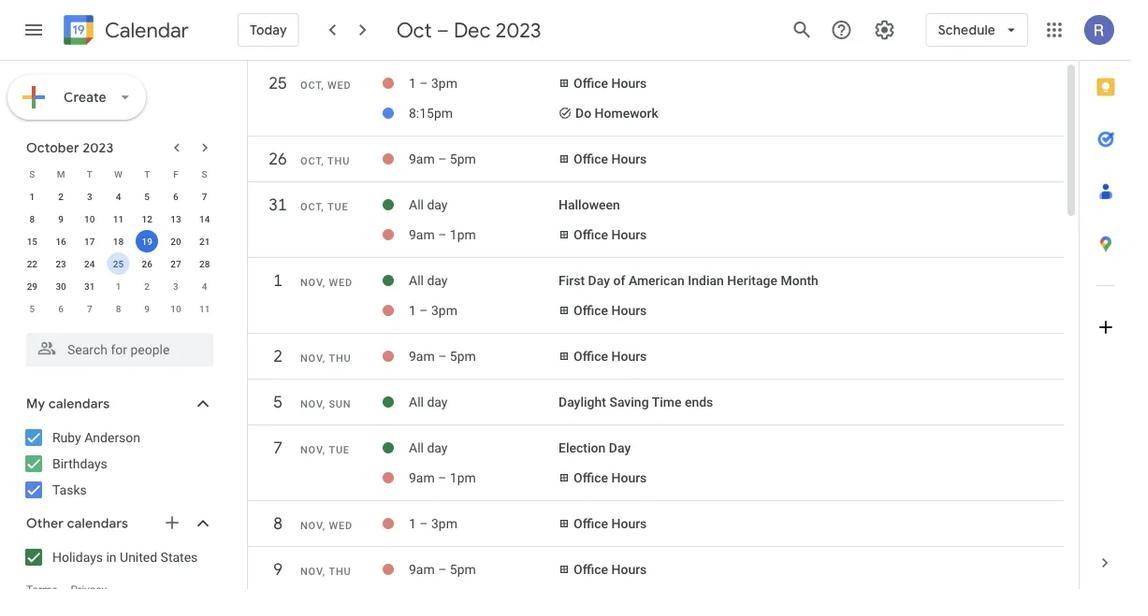 Task type: describe. For each thing, give the bounding box(es) containing it.
31 for 31 link
[[268, 194, 286, 216]]

all day cell for 1
[[409, 266, 559, 296]]

homework
[[595, 106, 659, 121]]

, for 2
[[323, 353, 326, 365]]

1 – 3pm inside 1 row group
[[409, 303, 458, 318]]

of
[[614, 273, 626, 289]]

office hours button for "office hours" cell for 26 row
[[574, 151, 647, 167]]

halloween button
[[559, 197, 620, 213]]

office hours button for "office hours" cell inside the 8 row
[[574, 516, 647, 532]]

november 2 element
[[136, 275, 158, 298]]

1 – 3pm cell for 25
[[409, 68, 559, 98]]

schedule
[[938, 22, 996, 38]]

indian
[[688, 273, 724, 289]]

1 inside 8 row
[[409, 516, 416, 532]]

1pm for 7
[[450, 471, 476, 486]]

8 for 8 link
[[273, 513, 282, 535]]

calendar
[[105, 17, 189, 44]]

other
[[26, 516, 64, 533]]

november 3 element
[[165, 275, 187, 298]]

0 horizontal spatial 8
[[29, 213, 35, 225]]

25 for 25 link
[[268, 73, 286, 94]]

election day button
[[559, 441, 631, 456]]

9am inside 7 row group
[[409, 471, 435, 486]]

october
[[26, 139, 79, 156]]

9am for 9
[[409, 562, 435, 578]]

hours for 31 row group "office hours" cell
[[612, 227, 647, 243]]

office for "office hours" cell associated with 1 row group
[[574, 303, 608, 318]]

all day cell for 7
[[409, 433, 559, 463]]

2 t from the left
[[144, 168, 150, 180]]

nov for 7
[[300, 445, 323, 456]]

11 element
[[107, 208, 130, 230]]

november 6 element
[[50, 298, 72, 320]]

25 for "25" element
[[113, 258, 124, 270]]

hours for "office hours" cell inside the 8 row
[[612, 516, 647, 532]]

13 element
[[165, 208, 187, 230]]

hours for 7 row group's "office hours" cell
[[612, 471, 647, 486]]

0 vertical spatial 5
[[144, 191, 150, 202]]

12 element
[[136, 208, 158, 230]]

, for 1
[[323, 277, 326, 289]]

office hours for "office hours" button in 26 row
[[574, 151, 647, 167]]

– for "office hours" cell for 26 row
[[438, 151, 447, 167]]

in
[[106, 550, 117, 565]]

daylight
[[559, 395, 606, 410]]

22
[[27, 258, 37, 270]]

, for 5
[[323, 399, 326, 410]]

office hours for 31 row group "office hours" cell "office hours" button
[[574, 227, 647, 243]]

office hours for "office hours" button inside "9" row
[[574, 562, 647, 578]]

0 vertical spatial 2
[[58, 191, 64, 202]]

daylight saving time ends button
[[559, 395, 714, 410]]

26 for 26 "link"
[[268, 148, 286, 170]]

10 for november 10 element
[[171, 303, 181, 315]]

21 element
[[193, 230, 216, 253]]

– for "office hours" cell inside the 8 row
[[420, 516, 428, 532]]

holidays
[[52, 550, 103, 565]]

7 row group
[[248, 432, 1064, 502]]

19
[[142, 236, 152, 247]]

0 vertical spatial 7
[[202, 191, 207, 202]]

8 for november 8 element
[[116, 303, 121, 315]]

26 link
[[261, 142, 295, 176]]

office hours button for "office hours" cell associated with 1 row group
[[574, 303, 647, 318]]

office for "office hours" cell inside the 8 row
[[574, 516, 608, 532]]

2 row
[[248, 340, 1064, 383]]

office for "office hours" cell for 26 row
[[574, 151, 608, 167]]

, for 9
[[323, 566, 326, 578]]

nov , wed for 8
[[300, 520, 353, 532]]

office hours for "office hours" button within the 25 row
[[574, 76, 647, 91]]

7 link
[[261, 432, 295, 465]]

my calendars button
[[4, 389, 232, 419]]

28 element
[[193, 253, 216, 275]]

w
[[114, 168, 123, 180]]

tasks
[[52, 483, 87, 498]]

9am – 1pm for 31
[[409, 227, 476, 243]]

oct for oct , wed
[[300, 80, 321, 91]]

office hours for "office hours" cell associated with 1 row group "office hours" button
[[574, 303, 647, 318]]

election
[[559, 441, 606, 456]]

11 for november 11 element
[[199, 303, 210, 315]]

5 row
[[248, 386, 1064, 429]]

ends
[[685, 395, 714, 410]]

all day cell for 31
[[409, 190, 559, 220]]

united
[[120, 550, 157, 565]]

25 element
[[107, 253, 130, 275]]

office hours button for "office hours" cell inside 25 row
[[574, 76, 647, 91]]

3pm for 8
[[431, 516, 458, 532]]

12
[[142, 213, 152, 225]]

9am – 1pm for 7
[[409, 471, 476, 486]]

november 5 element
[[21, 298, 43, 320]]

hours for "office hours" cell associated with 1 row group
[[612, 303, 647, 318]]

31 row
[[248, 188, 1064, 231]]

today button
[[238, 7, 299, 52]]

, for 8
[[323, 520, 326, 532]]

8 link
[[261, 507, 295, 541]]

oct , tue
[[300, 201, 349, 213]]

f
[[173, 168, 178, 180]]

1 – 3pm for 8
[[409, 516, 458, 532]]

thu for 9
[[329, 566, 351, 578]]

nov , sun
[[300, 399, 351, 410]]

do
[[576, 106, 592, 121]]

26 row
[[248, 142, 1064, 185]]

2 s from the left
[[202, 168, 207, 180]]

1pm for 31
[[450, 227, 476, 243]]

Search for people text field
[[37, 333, 202, 367]]

oct for oct – dec 2023
[[397, 17, 432, 43]]

office hours for "office hours" button within 2 row
[[574, 349, 647, 364]]

do homework
[[576, 106, 659, 121]]

ruby anderson
[[52, 430, 140, 446]]

, for 7
[[323, 445, 326, 456]]

main drawer image
[[22, 19, 45, 41]]

anderson
[[84, 430, 140, 446]]

wed for 8
[[329, 520, 353, 532]]

m
[[57, 168, 65, 180]]

saving
[[610, 395, 649, 410]]

states
[[161, 550, 198, 565]]

9am – 5pm for 2
[[409, 349, 476, 364]]

– for "office hours" cell inside 25 row
[[420, 76, 428, 91]]

dec
[[454, 17, 491, 43]]

office hours cell for 7 row group
[[559, 463, 1055, 493]]

9am inside 31 row group
[[409, 227, 435, 243]]

sun
[[329, 399, 351, 410]]

14 element
[[193, 208, 216, 230]]

0 horizontal spatial 4
[[116, 191, 121, 202]]

other calendars button
[[4, 509, 232, 539]]

1 vertical spatial 6
[[58, 303, 64, 315]]

9am – 5pm cell for 9
[[409, 555, 559, 585]]

october 2023 grid
[[18, 163, 219, 320]]

31 row group
[[248, 188, 1064, 258]]

ruby
[[52, 430, 81, 446]]

1 inside 25 row
[[409, 76, 416, 91]]

office hours cell for 2 row
[[559, 342, 1055, 372]]

1 t from the left
[[87, 168, 92, 180]]

1 row group
[[248, 264, 1064, 334]]

all for 5
[[409, 395, 424, 410]]

office for "office hours" cell inside 25 row
[[574, 76, 608, 91]]

8 row
[[248, 507, 1064, 550]]

do homework button
[[576, 106, 659, 121]]

time
[[652, 395, 682, 410]]

9am – 5pm cell for 26
[[409, 144, 559, 174]]

31 link
[[261, 188, 295, 222]]

all day for 1
[[409, 273, 448, 289]]

election day
[[559, 441, 631, 456]]

25 row
[[248, 66, 1064, 110]]

7 row
[[248, 432, 1064, 475]]

25 cell
[[104, 253, 133, 275]]

create button
[[7, 75, 146, 120]]

all day for 31
[[409, 197, 448, 213]]

20 element
[[165, 230, 187, 253]]

– for "office hours" cell for "9" row
[[438, 562, 447, 578]]

office hours button for "office hours" cell for "9" row
[[574, 562, 647, 578]]

24
[[84, 258, 95, 270]]

nov , tue
[[300, 445, 350, 456]]

nov , wed for 1
[[300, 277, 353, 289]]

october 2023
[[26, 139, 114, 156]]

25 row group
[[248, 66, 1064, 137]]

halloween
[[559, 197, 620, 213]]

1 – 3pm cell for 8
[[409, 509, 559, 539]]

november 4 element
[[193, 275, 216, 298]]

28
[[199, 258, 210, 270]]

1 horizontal spatial 6
[[173, 191, 179, 202]]

20
[[171, 236, 181, 247]]

birthdays
[[52, 456, 107, 472]]

15 element
[[21, 230, 43, 253]]

day for 5
[[427, 395, 448, 410]]

create
[[64, 89, 107, 106]]

my
[[26, 396, 45, 413]]



Task type: locate. For each thing, give the bounding box(es) containing it.
office hours cell for "9" row
[[559, 555, 1055, 585]]

office hours cell
[[559, 68, 1055, 98], [559, 144, 1055, 174], [559, 220, 1055, 250], [559, 296, 1055, 326], [559, 342, 1055, 372], [559, 463, 1055, 493], [559, 509, 1055, 539], [559, 555, 1055, 585]]

heritage
[[728, 273, 778, 289]]

office hours inside "9" row
[[574, 562, 647, 578]]

1 horizontal spatial 2
[[144, 281, 150, 292]]

day inside 7 row
[[427, 441, 448, 456]]

, inside 7 row
[[323, 445, 326, 456]]

nov for 2
[[300, 353, 323, 365]]

, left sun
[[323, 399, 326, 410]]

1 – 3pm cell
[[409, 68, 559, 98], [409, 296, 559, 326], [409, 509, 559, 539]]

, inside 25 row
[[321, 80, 324, 91]]

29 element
[[21, 275, 43, 298]]

office hours inside 7 row group
[[574, 471, 647, 486]]

3pm
[[431, 76, 458, 91], [431, 303, 458, 318], [431, 516, 458, 532]]

1 hours from the top
[[612, 76, 647, 91]]

oct inside 25 row
[[300, 80, 321, 91]]

0 vertical spatial 9am – 5pm
[[409, 151, 476, 167]]

22 element
[[21, 253, 43, 275]]

office hours button down halloween in the top of the page
[[574, 227, 647, 243]]

office hours up "9" row
[[574, 516, 647, 532]]

25 link
[[261, 66, 295, 100]]

2023 right dec
[[496, 17, 542, 43]]

2 nov , thu from the top
[[300, 566, 351, 578]]

office
[[574, 76, 608, 91], [574, 151, 608, 167], [574, 227, 608, 243], [574, 303, 608, 318], [574, 349, 608, 364], [574, 471, 608, 486], [574, 516, 608, 532], [574, 562, 608, 578]]

1 vertical spatial 9am – 1pm cell
[[409, 463, 559, 493]]

13
[[171, 213, 181, 225]]

do homework cell
[[559, 98, 1055, 128]]

day
[[588, 273, 610, 289], [609, 441, 631, 456]]

office hours button for 7 row group's "office hours" cell
[[574, 471, 647, 486]]

18
[[113, 236, 124, 247]]

office hours down election day
[[574, 471, 647, 486]]

5 office from the top
[[574, 349, 608, 364]]

10 down november 3 element
[[171, 303, 181, 315]]

hours inside 8 row
[[612, 516, 647, 532]]

1 – 3pm cell inside 25 row
[[409, 68, 559, 98]]

5 for 5 link
[[273, 392, 282, 413]]

wed for 25
[[328, 80, 352, 91]]

thu up sun
[[329, 353, 351, 365]]

office hours inside 26 row
[[574, 151, 647, 167]]

holidays in united states
[[52, 550, 198, 565]]

office hours cell for 31 row group
[[559, 220, 1055, 250]]

american
[[629, 273, 685, 289]]

1 vertical spatial nov , wed
[[300, 520, 353, 532]]

9 down november 2 "element"
[[144, 303, 150, 315]]

wed right 8 link
[[329, 520, 353, 532]]

0 vertical spatial 26
[[268, 148, 286, 170]]

16 element
[[50, 230, 72, 253]]

26 inside "october 2023" grid
[[142, 258, 152, 270]]

2 day from the top
[[427, 273, 448, 289]]

all day cell inside 1 row
[[409, 266, 559, 296]]

2023 right october
[[83, 139, 114, 156]]

oct – dec 2023
[[397, 17, 542, 43]]

november 11 element
[[193, 298, 216, 320]]

office hours up saving
[[574, 349, 647, 364]]

day
[[427, 197, 448, 213], [427, 273, 448, 289], [427, 395, 448, 410], [427, 441, 448, 456]]

office hours button inside 8 row
[[574, 516, 647, 532]]

1 horizontal spatial 31
[[268, 194, 286, 216]]

4 hours from the top
[[612, 303, 647, 318]]

1 vertical spatial 11
[[199, 303, 210, 315]]

19, today element
[[136, 230, 158, 253]]

7
[[202, 191, 207, 202], [87, 303, 92, 315], [273, 438, 282, 459]]

first
[[559, 273, 585, 289]]

all
[[409, 197, 424, 213], [409, 273, 424, 289], [409, 395, 424, 410], [409, 441, 424, 456]]

, right 31 link
[[321, 201, 324, 213]]

, inside 1 row
[[323, 277, 326, 289]]

0 vertical spatial 8
[[29, 213, 35, 225]]

all for 31
[[409, 197, 424, 213]]

26 down the 19
[[142, 258, 152, 270]]

2 1 – 3pm cell from the top
[[409, 296, 559, 326]]

5 up 12 element
[[144, 191, 150, 202]]

9am for 26
[[409, 151, 435, 167]]

office for 7 row group's "office hours" cell
[[574, 471, 608, 486]]

0 vertical spatial 2023
[[496, 17, 542, 43]]

0 vertical spatial 3
[[87, 191, 92, 202]]

2 all from the top
[[409, 273, 424, 289]]

7 down 31 element
[[87, 303, 92, 315]]

1pm
[[450, 227, 476, 243], [450, 471, 476, 486]]

9am – 1pm
[[409, 227, 476, 243], [409, 471, 476, 486]]

6 office hours cell from the top
[[559, 463, 1055, 493]]

oct for oct , tue
[[300, 201, 321, 213]]

2 nov from the top
[[300, 353, 323, 365]]

3 office hours from the top
[[574, 227, 647, 243]]

3 up november 10 element
[[173, 281, 179, 292]]

8 office hours cell from the top
[[559, 555, 1055, 585]]

, right "9" link
[[323, 566, 326, 578]]

30 element
[[50, 275, 72, 298]]

0 vertical spatial 1 – 3pm cell
[[409, 68, 559, 98]]

6 office from the top
[[574, 471, 608, 486]]

2 horizontal spatial 2
[[273, 346, 282, 367]]

3 office hours cell from the top
[[559, 220, 1055, 250]]

office hours down 8 row
[[574, 562, 647, 578]]

1 office hours button from the top
[[574, 76, 647, 91]]

0 vertical spatial thu
[[328, 155, 350, 167]]

1 office hours cell from the top
[[559, 68, 1055, 98]]

2 9am – 5pm cell from the top
[[409, 342, 559, 372]]

5pm for 26
[[450, 151, 476, 167]]

november 10 element
[[165, 298, 187, 320]]

office hours button up "9" row
[[574, 516, 647, 532]]

hours up saving
[[612, 349, 647, 364]]

9am – 1pm inside 31 row group
[[409, 227, 476, 243]]

nov , thu for 9
[[300, 566, 351, 578]]

25 inside row
[[268, 73, 286, 94]]

today
[[250, 22, 287, 38]]

1 1 – 3pm cell from the top
[[409, 68, 559, 98]]

5 inside grid
[[273, 392, 282, 413]]

3 9am from the top
[[409, 349, 435, 364]]

wed right 25 link
[[328, 80, 352, 91]]

27 element
[[165, 253, 187, 275]]

4 nov from the top
[[300, 445, 323, 456]]

calendars up ruby
[[49, 396, 110, 413]]

office inside 8 row
[[574, 516, 608, 532]]

0 horizontal spatial 10
[[84, 213, 95, 225]]

all for 7
[[409, 441, 424, 456]]

18 element
[[107, 230, 130, 253]]

nov inside 8 row
[[300, 520, 323, 532]]

0 horizontal spatial 26
[[142, 258, 152, 270]]

hours inside "9" row
[[612, 562, 647, 578]]

0 horizontal spatial 7
[[87, 303, 92, 315]]

– inside 31 row group
[[438, 227, 447, 243]]

9 link
[[261, 553, 295, 587]]

first day of american indian heritage month button
[[559, 273, 819, 289]]

4
[[116, 191, 121, 202], [202, 281, 207, 292]]

nov
[[300, 277, 323, 289], [300, 353, 323, 365], [300, 399, 323, 410], [300, 445, 323, 456], [300, 520, 323, 532], [300, 566, 323, 578]]

2 down 26 element
[[144, 281, 150, 292]]

thu inside 26 row
[[328, 155, 350, 167]]

9am – 5pm cell inside "9" row
[[409, 555, 559, 585]]

5 9am from the top
[[409, 562, 435, 578]]

1 9am – 1pm from the top
[[409, 227, 476, 243]]

day right election
[[609, 441, 631, 456]]

2 vertical spatial 5
[[273, 392, 282, 413]]

29
[[27, 281, 37, 292]]

5 office hours cell from the top
[[559, 342, 1055, 372]]

row containing 8
[[18, 208, 219, 230]]

0 horizontal spatial 31
[[84, 281, 95, 292]]

oct left dec
[[397, 17, 432, 43]]

1 9am – 5pm from the top
[[409, 151, 476, 167]]

9am – 1pm cell for 7
[[409, 463, 559, 493]]

1 – 3pm
[[409, 76, 458, 91], [409, 303, 458, 318], [409, 516, 458, 532]]

1 row
[[248, 264, 1064, 307]]

1 1pm from the top
[[450, 227, 476, 243]]

1 vertical spatial 1 – 3pm
[[409, 303, 458, 318]]

31 for 31 element
[[84, 281, 95, 292]]

5pm inside "9" row
[[450, 562, 476, 578]]

hours up homework
[[612, 76, 647, 91]]

9am – 5pm
[[409, 151, 476, 167], [409, 349, 476, 364], [409, 562, 476, 578]]

0 vertical spatial 3pm
[[431, 76, 458, 91]]

0 vertical spatial 9
[[58, 213, 64, 225]]

3 3pm from the top
[[431, 516, 458, 532]]

nov right 7 link
[[300, 445, 323, 456]]

31 down 26 "link"
[[268, 194, 286, 216]]

day inside 7 row
[[609, 441, 631, 456]]

oct right 25 link
[[300, 80, 321, 91]]

0 vertical spatial 6
[[173, 191, 179, 202]]

9 for "9" link
[[273, 559, 282, 581]]

all day for 5
[[409, 395, 448, 410]]

0 vertical spatial wed
[[328, 80, 352, 91]]

nov , wed inside 1 row
[[300, 277, 353, 289]]

9am – 5pm cell for 2
[[409, 342, 559, 372]]

office for "office hours" cell for 2 row
[[574, 349, 608, 364]]

3 hours from the top
[[612, 227, 647, 243]]

1 vertical spatial 31
[[84, 281, 95, 292]]

2 row from the top
[[18, 185, 219, 208]]

office hours button inside 26 row
[[574, 151, 647, 167]]

office hours cell for 8 row
[[559, 509, 1055, 539]]

4 all from the top
[[409, 441, 424, 456]]

nov , thu
[[300, 353, 351, 365], [300, 566, 351, 578]]

hours up "9" row
[[612, 516, 647, 532]]

thu inside "9" row
[[329, 566, 351, 578]]

9am inside 26 row
[[409, 151, 435, 167]]

grid
[[248, 61, 1064, 590]]

1 9am – 1pm cell from the top
[[409, 220, 559, 250]]

calendars up in at the left bottom of the page
[[67, 516, 128, 533]]

nov , wed right 8 link
[[300, 520, 353, 532]]

1 9am from the top
[[409, 151, 435, 167]]

office hours down do homework
[[574, 151, 647, 167]]

1 all day cell from the top
[[409, 190, 559, 220]]

, right 1 link
[[323, 277, 326, 289]]

5 office hours from the top
[[574, 349, 647, 364]]

3 office hours button from the top
[[574, 227, 647, 243]]

5pm for 2
[[450, 349, 476, 364]]

2 vertical spatial 8
[[273, 513, 282, 535]]

5 for 'november 5' element
[[29, 303, 35, 315]]

oct right 26 "link"
[[300, 155, 321, 167]]

1 nov from the top
[[300, 277, 323, 289]]

2 9am – 5pm from the top
[[409, 349, 476, 364]]

hours inside 2 row
[[612, 349, 647, 364]]

nov inside 2 row
[[300, 353, 323, 365]]

office hours cell for 26 row
[[559, 144, 1055, 174]]

0 vertical spatial day
[[588, 273, 610, 289]]

9am inside 2 row
[[409, 349, 435, 364]]

8
[[29, 213, 35, 225], [116, 303, 121, 315], [273, 513, 282, 535]]

5 office hours button from the top
[[574, 349, 647, 364]]

s right f
[[202, 168, 207, 180]]

9am – 1pm cell inside 7 row group
[[409, 463, 559, 493]]

nov right 1 link
[[300, 277, 323, 289]]

row group containing 1
[[18, 185, 219, 320]]

2 horizontal spatial 7
[[273, 438, 282, 459]]

19 cell
[[133, 230, 162, 253]]

add other calendars image
[[163, 514, 182, 533]]

, inside "9" row
[[323, 566, 326, 578]]

daylight saving time ends
[[559, 395, 714, 410]]

november 9 element
[[136, 298, 158, 320]]

2 3pm from the top
[[431, 303, 458, 318]]

november 7 element
[[78, 298, 101, 320]]

office inside "9" row
[[574, 562, 608, 578]]

9 up the 16 element
[[58, 213, 64, 225]]

hours for "office hours" cell for 2 row
[[612, 349, 647, 364]]

nov inside 1 row
[[300, 277, 323, 289]]

2 vertical spatial 2
[[273, 346, 282, 367]]

8:15pm cell
[[409, 98, 559, 128]]

7 office hours cell from the top
[[559, 509, 1055, 539]]

2 down m
[[58, 191, 64, 202]]

5
[[144, 191, 150, 202], [29, 303, 35, 315], [273, 392, 282, 413]]

day inside 1 row
[[427, 273, 448, 289]]

30
[[56, 281, 66, 292]]

8:15pm
[[409, 106, 453, 121]]

2 horizontal spatial 9
[[273, 559, 282, 581]]

0 vertical spatial 31
[[268, 194, 286, 216]]

all day inside 31 'row'
[[409, 197, 448, 213]]

2 office hours cell from the top
[[559, 144, 1055, 174]]

1 vertical spatial 5
[[29, 303, 35, 315]]

0 vertical spatial calendars
[[49, 396, 110, 413]]

9am – 5pm inside "9" row
[[409, 562, 476, 578]]

office inside 26 row
[[574, 151, 608, 167]]

2 all day cell from the top
[[409, 266, 559, 296]]

0 vertical spatial 9am – 1pm cell
[[409, 220, 559, 250]]

1 horizontal spatial 11
[[199, 303, 210, 315]]

office hours
[[574, 76, 647, 91], [574, 151, 647, 167], [574, 227, 647, 243], [574, 303, 647, 318], [574, 349, 647, 364], [574, 471, 647, 486], [574, 516, 647, 532], [574, 562, 647, 578]]

6
[[173, 191, 179, 202], [58, 303, 64, 315]]

hours for "office hours" cell inside 25 row
[[612, 76, 647, 91]]

day for 7
[[427, 441, 448, 456]]

3 office from the top
[[574, 227, 608, 243]]

hours inside 26 row
[[612, 151, 647, 167]]

9am – 5pm for 26
[[409, 151, 476, 167]]

calendars for my calendars
[[49, 396, 110, 413]]

1 vertical spatial day
[[609, 441, 631, 456]]

10 up '17'
[[84, 213, 95, 225]]

nov for 1
[[300, 277, 323, 289]]

3 all day cell from the top
[[409, 388, 559, 417]]

7 office hours from the top
[[574, 516, 647, 532]]

0 vertical spatial 4
[[116, 191, 121, 202]]

my calendars
[[26, 396, 110, 413]]

3 nov from the top
[[300, 399, 323, 410]]

4 office hours from the top
[[574, 303, 647, 318]]

8 down november 1 element
[[116, 303, 121, 315]]

2 vertical spatial thu
[[329, 566, 351, 578]]

first day of american indian heritage month
[[559, 273, 819, 289]]

2 horizontal spatial 8
[[273, 513, 282, 535]]

tab list
[[1080, 61, 1132, 537]]

0 vertical spatial 1pm
[[450, 227, 476, 243]]

6 office hours from the top
[[574, 471, 647, 486]]

31 down 24
[[84, 281, 95, 292]]

all day inside 1 row
[[409, 273, 448, 289]]

row containing 1
[[18, 185, 219, 208]]

7 for november 7 element
[[87, 303, 92, 315]]

office hours button inside 25 row
[[574, 76, 647, 91]]

8 office hours button from the top
[[574, 562, 647, 578]]

31 inside 'row'
[[268, 194, 286, 216]]

nov , wed right 1 link
[[300, 277, 353, 289]]

– inside 1 row group
[[420, 303, 428, 318]]

2 9am – 1pm from the top
[[409, 471, 476, 486]]

1 vertical spatial tue
[[329, 445, 350, 456]]

oct
[[397, 17, 432, 43], [300, 80, 321, 91], [300, 155, 321, 167], [300, 201, 321, 213]]

1 9am – 5pm cell from the top
[[409, 144, 559, 174]]

1 all day from the top
[[409, 197, 448, 213]]

all inside 7 row
[[409, 441, 424, 456]]

1 vertical spatial 9am – 5pm cell
[[409, 342, 559, 372]]

2 vertical spatial 1 – 3pm cell
[[409, 509, 559, 539]]

14
[[199, 213, 210, 225]]

0 horizontal spatial 9
[[58, 213, 64, 225]]

26
[[268, 148, 286, 170], [142, 258, 152, 270]]

hours inside 31 row group
[[612, 227, 647, 243]]

9am – 5pm cell
[[409, 144, 559, 174], [409, 342, 559, 372], [409, 555, 559, 585]]

9am inside "9" row
[[409, 562, 435, 578]]

day for 1
[[588, 273, 610, 289]]

6 down f
[[173, 191, 179, 202]]

25 down 18
[[113, 258, 124, 270]]

office hours button for 31 row group "office hours" cell
[[574, 227, 647, 243]]

7 row from the top
[[18, 298, 219, 320]]

thu for 26
[[328, 155, 350, 167]]

1 – 3pm for 25
[[409, 76, 458, 91]]

11
[[113, 213, 124, 225], [199, 303, 210, 315]]

1 vertical spatial 3pm
[[431, 303, 458, 318]]

0 horizontal spatial 2
[[58, 191, 64, 202]]

office hours cell inside 25 row
[[559, 68, 1055, 98]]

5pm
[[450, 151, 476, 167], [450, 349, 476, 364], [450, 562, 476, 578]]

2023
[[496, 17, 542, 43], [83, 139, 114, 156]]

1 vertical spatial 3
[[173, 281, 179, 292]]

2 vertical spatial 1 – 3pm
[[409, 516, 458, 532]]

23 element
[[50, 253, 72, 275]]

office hours button inside "9" row
[[574, 562, 647, 578]]

month
[[781, 273, 819, 289]]

all inside 1 row
[[409, 273, 424, 289]]

all inside 5 row
[[409, 395, 424, 410]]

office for "office hours" cell for "9" row
[[574, 562, 608, 578]]

1 link
[[261, 264, 295, 298]]

2 inside "element"
[[144, 281, 150, 292]]

9am – 5pm cell inside 26 row
[[409, 144, 559, 174]]

office hours button down of
[[574, 303, 647, 318]]

0 vertical spatial 1 – 3pm
[[409, 76, 458, 91]]

2 5pm from the top
[[450, 349, 476, 364]]

2 vertical spatial 7
[[273, 438, 282, 459]]

, right 25 link
[[321, 80, 324, 91]]

4 office hours button from the top
[[574, 303, 647, 318]]

2 vertical spatial 9am – 5pm
[[409, 562, 476, 578]]

2 1 – 3pm from the top
[[409, 303, 458, 318]]

2 9am from the top
[[409, 227, 435, 243]]

all day cell inside 7 row
[[409, 433, 559, 463]]

thu for 2
[[329, 353, 351, 365]]

4 all day cell from the top
[[409, 433, 559, 463]]

26 up 31 link
[[268, 148, 286, 170]]

1 vertical spatial 9am – 1pm
[[409, 471, 476, 486]]

office hours cell inside 8 row
[[559, 509, 1055, 539]]

–
[[437, 17, 449, 43], [420, 76, 428, 91], [438, 151, 447, 167], [438, 227, 447, 243], [420, 303, 428, 318], [438, 349, 447, 364], [438, 471, 447, 486], [420, 516, 428, 532], [438, 562, 447, 578]]

all day cell
[[409, 190, 559, 220], [409, 266, 559, 296], [409, 388, 559, 417], [409, 433, 559, 463]]

hours for "office hours" cell for 26 row
[[612, 151, 647, 167]]

– inside 26 row
[[438, 151, 447, 167]]

thu right "9" link
[[329, 566, 351, 578]]

1 nov , wed from the top
[[300, 277, 353, 289]]

office hours button down do homework
[[574, 151, 647, 167]]

1 horizontal spatial 5
[[144, 191, 150, 202]]

3 9am – 5pm from the top
[[409, 562, 476, 578]]

row
[[18, 163, 219, 185], [18, 185, 219, 208], [18, 208, 219, 230], [18, 230, 219, 253], [18, 253, 219, 275], [18, 275, 219, 298], [18, 298, 219, 320]]

– for "office hours" cell for 2 row
[[438, 349, 447, 364]]

office hours button inside 2 row
[[574, 349, 647, 364]]

8 up 15 element
[[29, 213, 35, 225]]

t
[[87, 168, 92, 180], [144, 168, 150, 180]]

2 vertical spatial 3pm
[[431, 516, 458, 532]]

1 office from the top
[[574, 76, 608, 91]]

9am – 5pm cell inside 2 row
[[409, 342, 559, 372]]

6 down "30" element
[[58, 303, 64, 315]]

27
[[171, 258, 181, 270]]

nov right "9" link
[[300, 566, 323, 578]]

office hours down halloween in the top of the page
[[574, 227, 647, 243]]

7 up 14 element at the left top of the page
[[202, 191, 207, 202]]

1 s from the left
[[29, 168, 35, 180]]

all day
[[409, 197, 448, 213], [409, 273, 448, 289], [409, 395, 448, 410], [409, 441, 448, 456]]

all day cell inside 5 row
[[409, 388, 559, 417]]

1 horizontal spatial 26
[[268, 148, 286, 170]]

2 1pm from the top
[[450, 471, 476, 486]]

3 1 – 3pm from the top
[[409, 516, 458, 532]]

nov inside 7 row
[[300, 445, 323, 456]]

3 day from the top
[[427, 395, 448, 410]]

1 horizontal spatial 10
[[171, 303, 181, 315]]

3pm for 25
[[431, 76, 458, 91]]

4 row from the top
[[18, 230, 219, 253]]

tue for 7
[[329, 445, 350, 456]]

all day for 7
[[409, 441, 448, 456]]

nov for 8
[[300, 520, 323, 532]]

4 day from the top
[[427, 441, 448, 456]]

t left w
[[87, 168, 92, 180]]

4 up "11" element
[[116, 191, 121, 202]]

hours for "office hours" cell for "9" row
[[612, 562, 647, 578]]

9
[[58, 213, 64, 225], [144, 303, 150, 315], [273, 559, 282, 581]]

6 nov from the top
[[300, 566, 323, 578]]

1 vertical spatial 7
[[87, 303, 92, 315]]

1 – 3pm inside 8 row
[[409, 516, 458, 532]]

26 element
[[136, 253, 158, 275]]

5pm inside 2 row
[[450, 349, 476, 364]]

, inside 2 row
[[323, 353, 326, 365]]

8 office from the top
[[574, 562, 608, 578]]

0 horizontal spatial 25
[[113, 258, 124, 270]]

oct , thu
[[300, 155, 350, 167]]

hours down of
[[612, 303, 647, 318]]

1 vertical spatial 5pm
[[450, 349, 476, 364]]

, right 8 link
[[323, 520, 326, 532]]

5pm inside 26 row
[[450, 151, 476, 167]]

6 row from the top
[[18, 275, 219, 298]]

5 down the 2 'link' at the left bottom of page
[[273, 392, 282, 413]]

hours up of
[[612, 227, 647, 243]]

calendar heading
[[101, 17, 189, 44]]

, inside 31 'row'
[[321, 201, 324, 213]]

9 row
[[248, 553, 1064, 590]]

calendars
[[49, 396, 110, 413], [67, 516, 128, 533]]

4 down 28 element
[[202, 281, 207, 292]]

all for 1
[[409, 273, 424, 289]]

0 horizontal spatial t
[[87, 168, 92, 180]]

1 – 3pm cell inside 1 row group
[[409, 296, 559, 326]]

3 up 10 element
[[87, 191, 92, 202]]

23
[[56, 258, 66, 270]]

1 nov , thu from the top
[[300, 353, 351, 365]]

0 horizontal spatial 3
[[87, 191, 92, 202]]

0 vertical spatial 9am – 1pm
[[409, 227, 476, 243]]

9am – 1pm cell for 31
[[409, 220, 559, 250]]

2 all day from the top
[[409, 273, 448, 289]]

office hours inside 2 row
[[574, 349, 647, 364]]

1 horizontal spatial s
[[202, 168, 207, 180]]

row containing 29
[[18, 275, 219, 298]]

, inside 5 row
[[323, 399, 326, 410]]

6 office hours button from the top
[[574, 471, 647, 486]]

– inside "9" row
[[438, 562, 447, 578]]

office hours button down election day
[[574, 471, 647, 486]]

2 for november 2 "element"
[[144, 281, 150, 292]]

office hours button
[[574, 76, 647, 91], [574, 151, 647, 167], [574, 227, 647, 243], [574, 303, 647, 318], [574, 349, 647, 364], [574, 471, 647, 486], [574, 516, 647, 532], [574, 562, 647, 578]]

7 for 7 link
[[273, 438, 282, 459]]

1 all from the top
[[409, 197, 424, 213]]

office hours for "office hours" button corresponding to 7 row group's "office hours" cell
[[574, 471, 647, 486]]

office hours button for "office hours" cell for 2 row
[[574, 349, 647, 364]]

2 hours from the top
[[612, 151, 647, 167]]

nov , thu right "9" link
[[300, 566, 351, 578]]

5 link
[[261, 386, 295, 419]]

wed for 1
[[329, 277, 353, 289]]

2 link
[[261, 340, 295, 373]]

thu
[[328, 155, 350, 167], [329, 353, 351, 365], [329, 566, 351, 578]]

november 1 element
[[107, 275, 130, 298]]

1 horizontal spatial 2023
[[496, 17, 542, 43]]

office inside 1 row group
[[574, 303, 608, 318]]

nov inside 5 row
[[300, 399, 323, 410]]

2 9am – 1pm cell from the top
[[409, 463, 559, 493]]

nov , wed
[[300, 277, 353, 289], [300, 520, 353, 532]]

9am – 1pm cell
[[409, 220, 559, 250], [409, 463, 559, 493]]

3 all from the top
[[409, 395, 424, 410]]

1 5pm from the top
[[450, 151, 476, 167]]

row group
[[18, 185, 219, 320]]

day left of
[[588, 273, 610, 289]]

6 hours from the top
[[612, 471, 647, 486]]

10 element
[[78, 208, 101, 230]]

t left f
[[144, 168, 150, 180]]

4 office from the top
[[574, 303, 608, 318]]

21
[[199, 236, 210, 247]]

10
[[84, 213, 95, 225], [171, 303, 181, 315]]

office hours up do homework
[[574, 76, 647, 91]]

2 vertical spatial wed
[[329, 520, 353, 532]]

, for 31
[[321, 201, 324, 213]]

1 1 – 3pm from the top
[[409, 76, 458, 91]]

1 horizontal spatial 8
[[116, 303, 121, 315]]

schedule button
[[926, 7, 1029, 52]]

0 vertical spatial 11
[[113, 213, 124, 225]]

0 vertical spatial 10
[[84, 213, 95, 225]]

, inside 26 row
[[321, 155, 324, 167]]

11 down november 4 element
[[199, 303, 210, 315]]

3 all day from the top
[[409, 395, 448, 410]]

, for 25
[[321, 80, 324, 91]]

all day inside 7 row
[[409, 441, 448, 456]]

hours down election day button
[[612, 471, 647, 486]]

nov right the 2 'link' at the left bottom of page
[[300, 353, 323, 365]]

tue down the oct , thu
[[328, 201, 349, 213]]

all day cell for 5
[[409, 388, 559, 417]]

31 element
[[78, 275, 101, 298]]

hours down homework
[[612, 151, 647, 167]]

2 vertical spatial 5pm
[[450, 562, 476, 578]]

24 element
[[78, 253, 101, 275]]

25
[[268, 73, 286, 94], [113, 258, 124, 270]]

thu up oct , tue
[[328, 155, 350, 167]]

all inside 31 'row'
[[409, 197, 424, 213]]

0 vertical spatial 25
[[268, 73, 286, 94]]

25 left oct , wed
[[268, 73, 286, 94]]

office inside 7 row group
[[574, 471, 608, 486]]

None search field
[[0, 326, 232, 367]]

26 for 26 element
[[142, 258, 152, 270]]

16
[[56, 236, 66, 247]]

nov , thu inside "9" row
[[300, 566, 351, 578]]

tue down sun
[[329, 445, 350, 456]]

nov , wed inside 8 row
[[300, 520, 353, 532]]

1 vertical spatial 2023
[[83, 139, 114, 156]]

0 vertical spatial nov , thu
[[300, 353, 351, 365]]

hours down 8 row
[[612, 562, 647, 578]]

0 horizontal spatial s
[[29, 168, 35, 180]]

– for 31 row group "office hours" cell
[[438, 227, 447, 243]]

8 office hours from the top
[[574, 562, 647, 578]]

1 vertical spatial thu
[[329, 353, 351, 365]]

1 horizontal spatial 4
[[202, 281, 207, 292]]

5pm for 9
[[450, 562, 476, 578]]

nov right 8 link
[[300, 520, 323, 532]]

5 row from the top
[[18, 253, 219, 275]]

0 vertical spatial 9am – 5pm cell
[[409, 144, 559, 174]]

row containing 5
[[18, 298, 219, 320]]

1 – 3pm inside 25 row
[[409, 76, 458, 91]]

tue inside 31 'row'
[[328, 201, 349, 213]]

2 office from the top
[[574, 151, 608, 167]]

other calendars
[[26, 516, 128, 533]]

office hours inside 8 row
[[574, 516, 647, 532]]

wed inside 25 row
[[328, 80, 352, 91]]

3pm inside 8 row
[[431, 516, 458, 532]]

17
[[84, 236, 95, 247]]

row containing 22
[[18, 253, 219, 275]]

9am – 5pm for 9
[[409, 562, 476, 578]]

1 vertical spatial 1pm
[[450, 471, 476, 486]]

7 office from the top
[[574, 516, 608, 532]]

, down nov , sun on the bottom left of page
[[323, 445, 326, 456]]

settings menu image
[[874, 19, 896, 41]]

, right 26 "link"
[[321, 155, 324, 167]]

8 hours from the top
[[612, 562, 647, 578]]

nov , thu up nov , sun on the bottom left of page
[[300, 353, 351, 365]]

0 vertical spatial nov , wed
[[300, 277, 353, 289]]

nov for 9
[[300, 566, 323, 578]]

calendars for other calendars
[[67, 516, 128, 533]]

3 9am – 5pm cell from the top
[[409, 555, 559, 585]]

my calendars list
[[4, 423, 232, 505]]

1 vertical spatial 26
[[142, 258, 152, 270]]

2
[[58, 191, 64, 202], [144, 281, 150, 292], [273, 346, 282, 367]]

3 1 – 3pm cell from the top
[[409, 509, 559, 539]]

1 vertical spatial 9
[[144, 303, 150, 315]]

15
[[27, 236, 37, 247]]

1 horizontal spatial t
[[144, 168, 150, 180]]

3 row from the top
[[18, 208, 219, 230]]

office hours button down 8 row
[[574, 562, 647, 578]]

1 vertical spatial 9am – 5pm
[[409, 349, 476, 364]]

hours inside 7 row group
[[612, 471, 647, 486]]

office hours cell for 25 row
[[559, 68, 1055, 98]]

november 8 element
[[107, 298, 130, 320]]

7 hours from the top
[[612, 516, 647, 532]]

8 up "9" link
[[273, 513, 282, 535]]

1pm inside 31 row group
[[450, 227, 476, 243]]

1 3pm from the top
[[431, 76, 458, 91]]

0 horizontal spatial 5
[[29, 303, 35, 315]]

2 nov , wed from the top
[[300, 520, 353, 532]]

5 down the 29 element
[[29, 303, 35, 315]]

31
[[268, 194, 286, 216], [84, 281, 95, 292]]

grid containing 25
[[248, 61, 1064, 590]]

1 vertical spatial nov , thu
[[300, 566, 351, 578]]

oct , wed
[[300, 80, 352, 91]]

1 vertical spatial wed
[[329, 277, 353, 289]]

7 down 5 link
[[273, 438, 282, 459]]

9am
[[409, 151, 435, 167], [409, 227, 435, 243], [409, 349, 435, 364], [409, 471, 435, 486], [409, 562, 435, 578]]

2 up 5 link
[[273, 346, 282, 367]]

9 for november 9 element
[[144, 303, 150, 315]]

3 5pm from the top
[[450, 562, 476, 578]]

0 horizontal spatial 11
[[113, 213, 124, 225]]

1 vertical spatial 25
[[113, 258, 124, 270]]

row containing s
[[18, 163, 219, 185]]

nov left sun
[[300, 399, 323, 410]]

3pm inside 1 row group
[[431, 303, 458, 318]]

hours inside 25 row
[[612, 76, 647, 91]]

office hours button up do homework
[[574, 76, 647, 91]]

– for 7 row group's "office hours" cell
[[438, 471, 447, 486]]

3pm inside 25 row
[[431, 76, 458, 91]]

1 horizontal spatial 25
[[268, 73, 286, 94]]

1 horizontal spatial 3
[[173, 281, 179, 292]]

4 all day from the top
[[409, 441, 448, 456]]

2 vertical spatial 9am – 5pm cell
[[409, 555, 559, 585]]

wed right 1 link
[[329, 277, 353, 289]]

office hours button up saving
[[574, 349, 647, 364]]

1 vertical spatial 2
[[144, 281, 150, 292]]

office hours inside 1 row group
[[574, 303, 647, 318]]

1 vertical spatial 4
[[202, 281, 207, 292]]

25 inside cell
[[113, 258, 124, 270]]

2 office hours from the top
[[574, 151, 647, 167]]

tue for 31
[[328, 201, 349, 213]]

office hours for "office hours" button inside 8 row
[[574, 516, 647, 532]]

0 vertical spatial tue
[[328, 201, 349, 213]]

3
[[87, 191, 92, 202], [173, 281, 179, 292]]

s left m
[[29, 168, 35, 180]]

calendar element
[[60, 11, 189, 52]]

2 for the 2 'link' at the left bottom of page
[[273, 346, 282, 367]]

1pm inside 7 row group
[[450, 471, 476, 486]]

11 up 18
[[113, 213, 124, 225]]

0 horizontal spatial 2023
[[83, 139, 114, 156]]

nov , thu inside 2 row
[[300, 353, 351, 365]]

day inside 1 row
[[588, 273, 610, 289]]

2 office hours button from the top
[[574, 151, 647, 167]]

oct right 31 link
[[300, 201, 321, 213]]

17 element
[[78, 230, 101, 253]]

, up nov , sun on the bottom left of page
[[323, 353, 326, 365]]

4 office hours cell from the top
[[559, 296, 1055, 326]]

9 inside grid
[[273, 559, 282, 581]]

5 nov from the top
[[300, 520, 323, 532]]

office hours down of
[[574, 303, 647, 318]]

day inside 5 row
[[427, 395, 448, 410]]

1 vertical spatial 10
[[171, 303, 181, 315]]

8 inside 8 link
[[273, 513, 282, 535]]

1 horizontal spatial 7
[[202, 191, 207, 202]]

9 down 8 link
[[273, 559, 282, 581]]

row containing 15
[[18, 230, 219, 253]]



Task type: vqa. For each thing, say whether or not it's contained in the screenshot.


